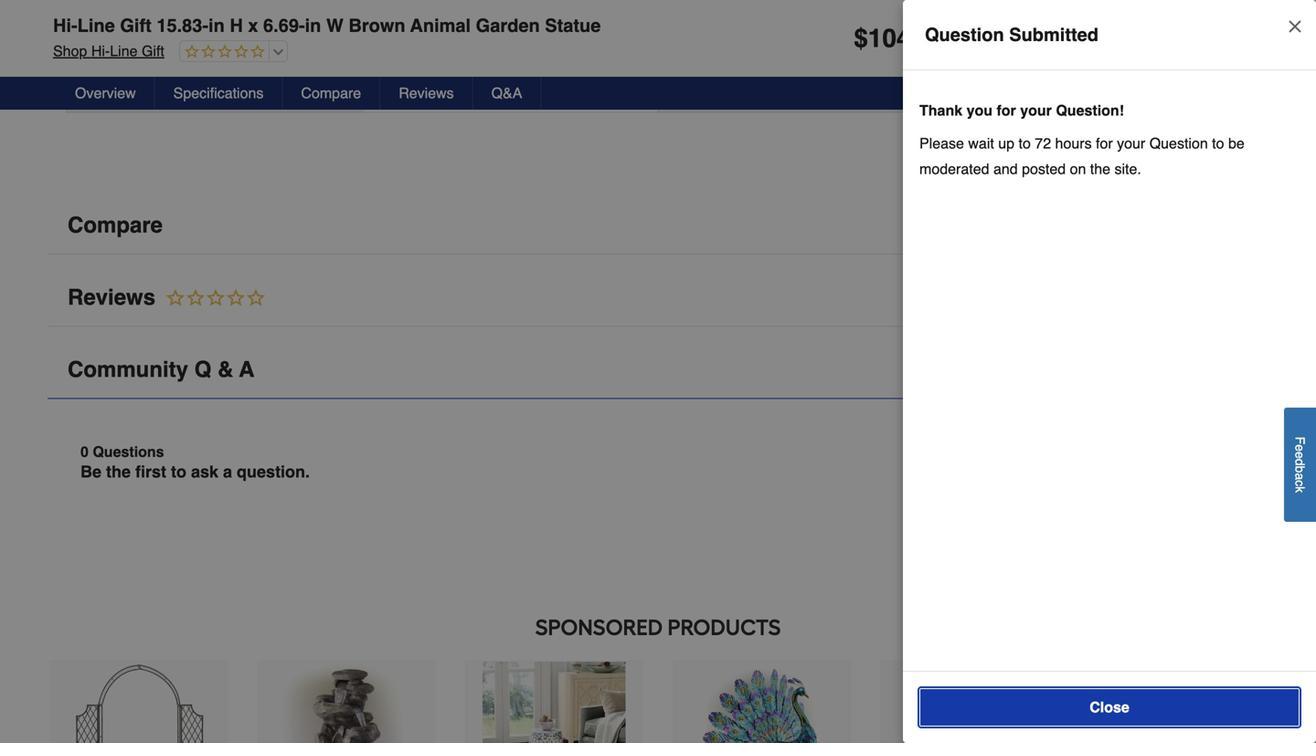 Task type: locate. For each thing, give the bounding box(es) containing it.
a right ask
[[223, 462, 232, 481]]

question left be
[[1150, 135, 1208, 152]]

a up k
[[1293, 473, 1308, 480]]

0 vertical spatial for
[[997, 102, 1016, 119]]

for
[[997, 102, 1016, 119], [1096, 135, 1113, 152]]

specifications
[[173, 85, 264, 101]]

0 horizontal spatial the
[[106, 462, 131, 481]]

up
[[998, 135, 1015, 152]]

prop
[[159, 84, 184, 96]]

1 horizontal spatial to
[[1019, 135, 1031, 152]]

e up d
[[1293, 444, 1308, 451]]

compare for compare "button" to the bottom
[[68, 212, 163, 238]]

and
[[993, 160, 1018, 177]]

0 vertical spatial gift
[[120, 15, 152, 36]]

question right 104
[[925, 24, 1004, 45]]

southdeep products heading
[[48, 609, 1269, 646]]

65
[[187, 84, 199, 96]]

question
[[925, 24, 1004, 45], [1150, 135, 1208, 152]]

your inside please wait up to 72 hours for your question to be moderated and posted on the site.
[[1117, 135, 1146, 152]]

statue
[[545, 15, 601, 36]]

your up the site.
[[1117, 135, 1146, 152]]

shop
[[53, 43, 87, 59]]

gift down 15.83-
[[142, 43, 164, 59]]

1 vertical spatial compare button
[[48, 197, 1269, 254]]

1 horizontal spatial compare
[[301, 85, 361, 101]]

reviews right the no
[[399, 85, 454, 101]]

d
[[1293, 459, 1308, 466]]

certifications
[[107, 39, 189, 54]]

reviews for the bottommost reviews button
[[68, 285, 155, 310]]

0
[[80, 443, 89, 460]]

0 horizontal spatial hi-
[[53, 15, 77, 36]]

to inside 0 questions be the first to ask a question.
[[171, 462, 186, 481]]

6.69-
[[263, 15, 305, 36]]

1 horizontal spatial for
[[1096, 135, 1113, 152]]

in
[[208, 15, 225, 36], [305, 15, 321, 36]]

0 questions be the first to ask a question.
[[80, 443, 310, 481]]

1 horizontal spatial reviews
[[399, 85, 454, 101]]

1 vertical spatial the
[[106, 462, 131, 481]]

hi-
[[53, 15, 77, 36], [91, 43, 110, 59]]

1 vertical spatial zero stars image
[[155, 287, 267, 310]]

warning(s)
[[202, 84, 259, 96]]

reviews up community
[[68, 285, 155, 310]]

1 vertical spatial reviews
[[68, 285, 155, 310]]

site.
[[1115, 160, 1141, 177]]

zero stars image
[[180, 44, 265, 61], [155, 287, 267, 310]]

for right you
[[997, 102, 1016, 119]]

reviews button down animal
[[380, 77, 473, 110]]

q&a
[[491, 85, 522, 101]]

for right hours
[[1096, 135, 1113, 152]]

reviews button up community q & a button
[[48, 269, 1269, 327]]

1 horizontal spatial your
[[1117, 135, 1146, 152]]

thank you for your question!
[[920, 102, 1124, 119]]

line
[[77, 15, 115, 36], [110, 43, 138, 59]]

moderated
[[920, 160, 989, 177]]

the inside please wait up to 72 hours for your question to be moderated and posted on the site.
[[1090, 160, 1111, 177]]

gift up certifications
[[120, 15, 152, 36]]

ca residents: prop 65 warning(s)
[[81, 84, 259, 96]]

1 vertical spatial question
[[1150, 135, 1208, 152]]

question submitted
[[925, 24, 1099, 45]]

2 horizontal spatial to
[[1212, 135, 1224, 152]]

hi-line gift 15.83-in h x 6.69-in w brown animal garden statue
[[53, 15, 601, 36]]

0 horizontal spatial compare
[[68, 212, 163, 238]]

chat invite button image
[[1233, 676, 1289, 732]]

1 e from the top
[[1293, 444, 1308, 451]]

1 vertical spatial hi-
[[91, 43, 110, 59]]

1 in from the left
[[208, 15, 225, 36]]

line up residents:
[[110, 43, 138, 59]]

72
[[1035, 135, 1051, 152]]

questions
[[93, 443, 164, 460]]

to
[[1019, 135, 1031, 152], [1212, 135, 1224, 152], [171, 462, 186, 481]]

e
[[1293, 444, 1308, 451], [1293, 451, 1308, 459]]

question.
[[237, 462, 310, 481]]

compare for topmost compare "button"
[[301, 85, 361, 101]]

to left 72
[[1019, 135, 1031, 152]]

b
[[1293, 466, 1308, 473]]

&
[[218, 357, 233, 382]]

close image
[[1286, 17, 1304, 36]]

2 in from the left
[[305, 15, 321, 36]]

to left ask
[[171, 462, 186, 481]]

products
[[668, 614, 781, 641]]

the down questions
[[106, 462, 131, 481]]

0 vertical spatial your
[[1020, 102, 1052, 119]]

zero stars image up q
[[155, 287, 267, 310]]

$
[[854, 24, 868, 53]]

1 vertical spatial your
[[1117, 135, 1146, 152]]

a inside 0 questions be the first to ask a question.
[[223, 462, 232, 481]]

1 horizontal spatial in
[[305, 15, 321, 36]]

reviews button
[[380, 77, 473, 110], [48, 269, 1269, 327]]

sponsored
[[535, 614, 663, 641]]

residents:
[[100, 84, 156, 96]]

in left w
[[305, 15, 321, 36]]

q
[[194, 357, 211, 382]]

1 horizontal spatial question
[[1150, 135, 1208, 152]]

0 horizontal spatial to
[[171, 462, 186, 481]]

1 horizontal spatial hi-
[[91, 43, 110, 59]]

in left h
[[208, 15, 225, 36]]

your
[[1020, 102, 1052, 119], [1117, 135, 1146, 152]]

a inside f e e d b a c k button
[[1293, 473, 1308, 480]]

arrow up image
[[1229, 129, 1244, 144]]

k
[[1293, 486, 1308, 493]]

your up 72
[[1020, 102, 1052, 119]]

hours
[[1055, 135, 1092, 152]]

c
[[1293, 480, 1308, 486]]

f
[[1293, 437, 1308, 444]]

1 vertical spatial gift
[[142, 43, 164, 59]]

submitted
[[1009, 24, 1099, 45]]

a
[[239, 357, 255, 382]]

1 vertical spatial for
[[1096, 135, 1113, 152]]

close button
[[918, 686, 1302, 728]]

hi- right shop
[[91, 43, 110, 59]]

0 vertical spatial hi-
[[53, 15, 77, 36]]

0 vertical spatial zero stars image
[[180, 44, 265, 61]]

hi- up shop
[[53, 15, 77, 36]]

sponsored products
[[535, 614, 781, 641]]

question!
[[1056, 102, 1124, 119]]

0 horizontal spatial in
[[208, 15, 225, 36]]

15.83-
[[157, 15, 208, 36]]

gift
[[120, 15, 152, 36], [142, 43, 164, 59]]

0 horizontal spatial a
[[223, 462, 232, 481]]

reviews for topmost reviews button
[[399, 85, 454, 101]]

0 vertical spatial compare
[[301, 85, 361, 101]]

line up shop hi-line gift
[[77, 15, 115, 36]]

e up the b
[[1293, 451, 1308, 459]]

1 horizontal spatial a
[[1293, 473, 1308, 480]]

0 horizontal spatial reviews
[[68, 285, 155, 310]]

compare button
[[283, 77, 380, 110], [48, 197, 1269, 254]]

on
[[1070, 160, 1086, 177]]

zero stars image down h
[[180, 44, 265, 61]]

0 horizontal spatial question
[[925, 24, 1004, 45]]

compare
[[301, 85, 361, 101], [68, 212, 163, 238]]

0 vertical spatial reviews
[[399, 85, 454, 101]]

reviews
[[399, 85, 454, 101], [68, 285, 155, 310]]

a
[[223, 462, 232, 481], [1293, 473, 1308, 480]]

1 horizontal spatial the
[[1090, 160, 1111, 177]]

community
[[68, 357, 188, 382]]

0 vertical spatial the
[[1090, 160, 1111, 177]]

the
[[1090, 160, 1111, 177], [106, 462, 131, 481]]

to left be
[[1212, 135, 1224, 152]]

question inside please wait up to 72 hours for your question to be moderated and posted on the site.
[[1150, 135, 1208, 152]]

0 vertical spatial question
[[925, 24, 1004, 45]]

overview
[[75, 85, 136, 101]]

0 horizontal spatial for
[[997, 102, 1016, 119]]

the right on
[[1090, 160, 1111, 177]]

1 vertical spatial compare
[[68, 212, 163, 238]]



Task type: describe. For each thing, give the bounding box(es) containing it.
posted
[[1022, 160, 1066, 177]]

00
[[918, 24, 946, 53]]

0 vertical spatial line
[[77, 15, 115, 36]]

be
[[1228, 135, 1245, 152]]

h
[[230, 15, 243, 36]]

community q & a button
[[48, 341, 1269, 399]]

the inside 0 questions be the first to ask a question.
[[106, 462, 131, 481]]

community q & a
[[68, 357, 255, 382]]

be
[[80, 462, 101, 481]]

garden
[[476, 15, 540, 36]]

please
[[920, 135, 964, 152]]

1 vertical spatial reviews button
[[48, 269, 1269, 327]]

first
[[135, 462, 166, 481]]

w
[[326, 15, 344, 36]]

animal
[[410, 15, 471, 36]]

104
[[868, 24, 911, 53]]

overview button
[[57, 77, 155, 110]]

2 e from the top
[[1293, 451, 1308, 459]]

0 horizontal spatial your
[[1020, 102, 1052, 119]]

please wait up to 72 hours for your question to be moderated and posted on the site.
[[920, 135, 1245, 177]]

you
[[967, 102, 993, 119]]

q&a button
[[473, 77, 542, 110]]

brown
[[349, 15, 405, 36]]

ask
[[191, 462, 218, 481]]

0 vertical spatial compare button
[[283, 77, 380, 110]]

shop hi-line gift
[[53, 43, 164, 59]]

f e e d b a c k button
[[1284, 408, 1316, 522]]

$ 104 00
[[854, 24, 946, 53]]

specifications button
[[155, 77, 283, 110]]

for inside please wait up to 72 hours for your question to be moderated and posted on the site.
[[1096, 135, 1113, 152]]

1 vertical spatial line
[[110, 43, 138, 59]]

0 vertical spatial reviews button
[[380, 77, 473, 110]]

zero stars image inside reviews button
[[155, 287, 267, 310]]

close
[[1090, 699, 1130, 716]]

no
[[377, 82, 394, 96]]

thank
[[920, 102, 963, 119]]

wait
[[968, 135, 994, 152]]

ca
[[81, 84, 97, 96]]

f e e d b a c k
[[1293, 437, 1308, 493]]

x
[[248, 15, 258, 36]]



Task type: vqa. For each thing, say whether or not it's contained in the screenshot.
Please
yes



